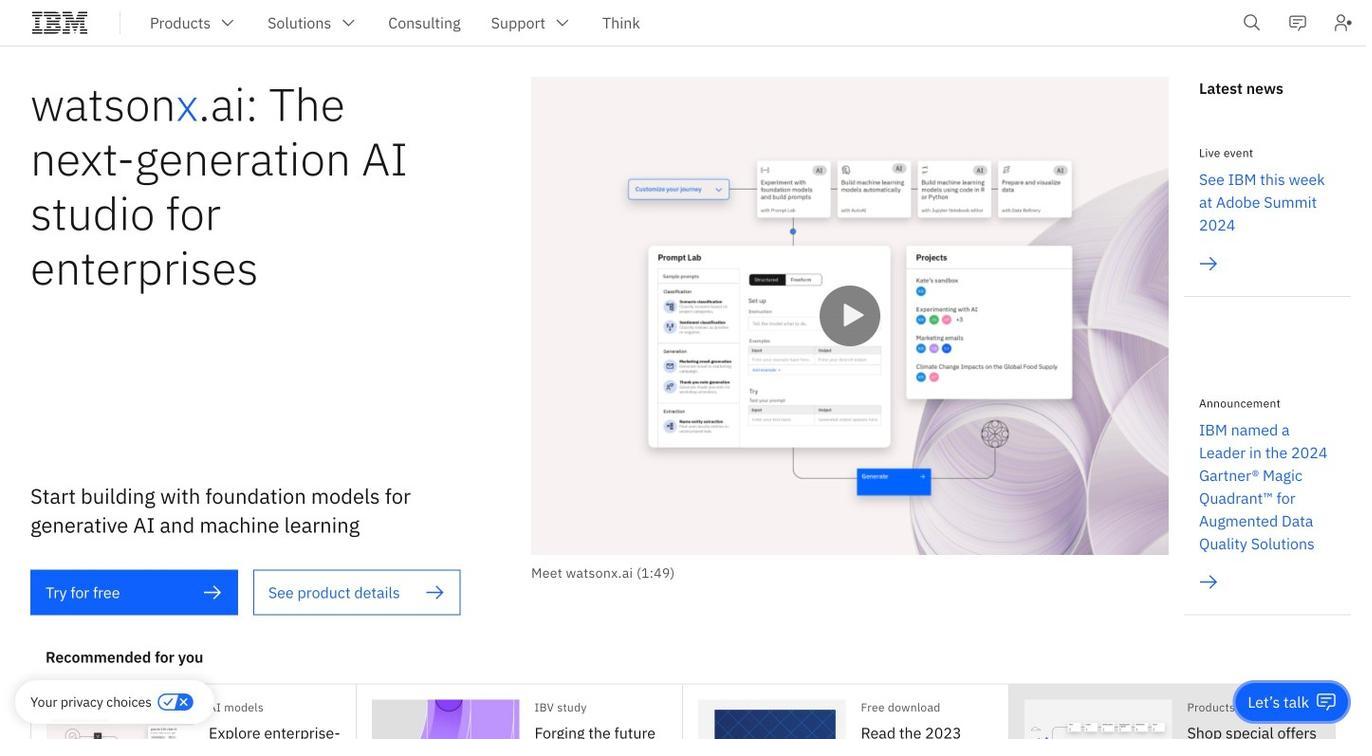 Task type: locate. For each thing, give the bounding box(es) containing it.
let's talk element
[[1249, 692, 1310, 713]]



Task type: describe. For each thing, give the bounding box(es) containing it.
your privacy choices element
[[30, 692, 152, 713]]



